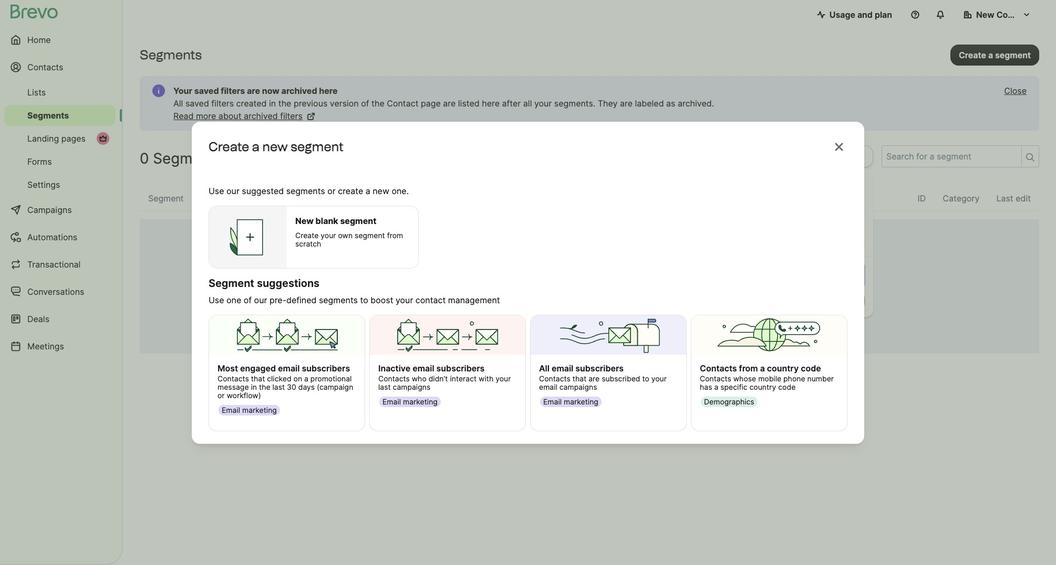 Task type: locate. For each thing, give the bounding box(es) containing it.
1 vertical spatial our
[[254, 295, 267, 306]]

1 vertical spatial segment
[[209, 277, 254, 290]]

email
[[383, 398, 401, 407], [543, 398, 562, 407], [222, 406, 240, 415]]

1 horizontal spatial code
[[801, 364, 821, 374]]

1 use from the top
[[209, 186, 224, 196]]

1 vertical spatial of
[[244, 295, 252, 306]]

2 horizontal spatial create
[[959, 50, 986, 60]]

1 that from the left
[[251, 375, 265, 384]]

code left number
[[778, 383, 796, 392]]

2 horizontal spatial email marketing
[[543, 398, 598, 407]]

segments down "read"
[[153, 150, 222, 168]]

segments right defined
[[319, 295, 358, 306]]

0 horizontal spatial our
[[227, 186, 240, 196]]

new down read more about archived filters link
[[262, 139, 288, 154]]

email marketing down all email subscribers contacts that are subscribed to your email campaigns
[[543, 398, 598, 407]]

1 horizontal spatial marketing
[[403, 398, 438, 407]]

0 horizontal spatial all
[[173, 98, 183, 109]]

subscribers
[[302, 364, 350, 374], [436, 364, 485, 374], [576, 364, 624, 374]]

email inside the inactive email subscribers contacts who didn't interact with your last campaigns
[[413, 364, 434, 374]]

a
[[988, 50, 993, 60], [252, 139, 260, 154], [366, 186, 370, 196], [760, 364, 765, 374], [304, 375, 308, 384], [714, 383, 719, 392]]

1 horizontal spatial campaigns
[[560, 383, 597, 392]]

or left workflow)
[[218, 391, 225, 400]]

subscribers for all
[[576, 364, 624, 374]]

segment up close
[[995, 50, 1031, 60]]

0 horizontal spatial subscribers
[[302, 364, 350, 374]]

country right specific
[[750, 383, 776, 392]]

email
[[278, 364, 300, 374], [413, 364, 434, 374], [552, 364, 573, 374], [539, 383, 557, 392]]

of inside your saved filters are now archived here all saved filters created in the previous version of the contact page are listed here after all your segments. they are labeled as archived.
[[361, 98, 369, 109]]

0 horizontal spatial to
[[360, 295, 368, 306]]

marketing down workflow)
[[242, 406, 277, 415]]

last edit
[[997, 193, 1031, 204]]

1 vertical spatial use
[[209, 295, 224, 306]]

deals link
[[4, 307, 116, 332]]

email marketing for all
[[543, 398, 598, 407]]

create down about
[[209, 139, 249, 154]]

0 horizontal spatial or
[[218, 391, 225, 400]]

1 horizontal spatial archived
[[281, 86, 317, 96]]

marketing down all email subscribers contacts that are subscribed to your email campaigns
[[564, 398, 598, 407]]

1 horizontal spatial our
[[254, 295, 267, 306]]

subscribers inside all email subscribers contacts that are subscribed to your email campaigns
[[576, 364, 624, 374]]

use left suggested
[[209, 186, 224, 196]]

0 vertical spatial use
[[209, 186, 224, 196]]

segment inside segment suggestions use one of our pre-defined segments to boost your contact management
[[209, 277, 254, 290]]

our left suggested
[[227, 186, 240, 196]]

on
[[294, 375, 302, 384]]

campaigns for inactive
[[393, 383, 430, 392]]

of right one
[[244, 295, 252, 306]]

1 vertical spatial from
[[739, 364, 758, 374]]

here up version
[[319, 86, 338, 96]]

1 vertical spatial new
[[295, 216, 314, 226]]

0 vertical spatial archived
[[281, 86, 317, 96]]

from
[[387, 231, 403, 240], [739, 364, 758, 374]]

segment for segment
[[148, 193, 184, 204]]

suggested
[[242, 186, 284, 196]]

the left contact
[[372, 98, 385, 109]]

code
[[801, 364, 821, 374], [778, 383, 796, 392]]

0 vertical spatial of
[[361, 98, 369, 109]]

country up phone
[[767, 364, 799, 374]]

0 vertical spatial segment
[[148, 193, 184, 204]]

category
[[943, 193, 980, 204]]

0 horizontal spatial marketing
[[242, 406, 277, 415]]

alert
[[140, 76, 1039, 131]]

2 horizontal spatial subscribers
[[576, 364, 624, 374]]

your right boost
[[396, 295, 413, 306]]

0 vertical spatial saved
[[194, 86, 219, 96]]

1 horizontal spatial email marketing
[[383, 398, 438, 407]]

of right version
[[361, 98, 369, 109]]

landing pages
[[27, 133, 86, 144]]

new company button
[[955, 4, 1039, 25]]

last inside the most engaged email subscribers contacts that clicked on a promotional message in the last 30 days (campaign or workflow)
[[272, 383, 285, 392]]

email marketing down workflow)
[[222, 406, 277, 415]]

after
[[502, 98, 521, 109]]

new left one. in the top left of the page
[[373, 186, 389, 196]]

2 that from the left
[[573, 375, 587, 384]]

0 vertical spatial from
[[387, 231, 403, 240]]

saved
[[194, 86, 219, 96], [185, 98, 209, 109]]

here left after on the left top
[[482, 98, 500, 109]]

archived.
[[678, 98, 714, 109]]

0 horizontal spatial create
[[209, 139, 249, 154]]

segment right own
[[355, 231, 385, 240]]

new left blank
[[295, 216, 314, 226]]

0 vertical spatial country
[[767, 364, 799, 374]]

about
[[219, 111, 241, 121]]

read more about archived filters
[[173, 111, 303, 121]]

forms
[[27, 157, 52, 167]]

all email subscribers contacts that are subscribed to your email campaigns
[[539, 364, 667, 392]]

the down engaged
[[259, 383, 270, 392]]

contacts inside the most engaged email subscribers contacts that clicked on a promotional message in the last 30 days (campaign or workflow)
[[218, 375, 249, 384]]

0 vertical spatial all
[[173, 98, 183, 109]]

1 vertical spatial in
[[251, 383, 257, 392]]

in down the now
[[269, 98, 276, 109]]

country
[[767, 364, 799, 374], [750, 383, 776, 392]]

or inside the most engaged email subscribers contacts that clicked on a promotional message in the last 30 days (campaign or workflow)
[[218, 391, 225, 400]]

1 vertical spatial or
[[218, 391, 225, 400]]

2 vertical spatial create
[[295, 231, 319, 240]]

subscribers up subscribed on the bottom right of the page
[[576, 364, 624, 374]]

new
[[262, 139, 288, 154], [373, 186, 389, 196]]

in down engaged
[[251, 383, 257, 392]]

version
[[330, 98, 359, 109]]

usage and plan button
[[809, 4, 901, 25]]

create for create a new segment
[[209, 139, 249, 154]]

create
[[959, 50, 986, 60], [209, 139, 249, 154], [295, 231, 319, 240]]

a right "on"
[[304, 375, 308, 384]]

demographics
[[704, 398, 754, 407]]

of inside segment suggestions use one of our pre-defined segments to boost your contact management
[[244, 295, 252, 306]]

1 horizontal spatial create
[[295, 231, 319, 240]]

engaged
[[240, 364, 276, 374]]

subscribers up interact
[[436, 364, 485, 374]]

archived
[[281, 86, 317, 96], [244, 111, 278, 121]]

create inside create a segment button
[[959, 50, 986, 60]]

the
[[278, 98, 291, 109], [372, 98, 385, 109], [259, 383, 270, 392]]

didn't
[[429, 375, 448, 384]]

0 vertical spatial new
[[262, 139, 288, 154]]

campaigns
[[393, 383, 430, 392], [560, 383, 597, 392]]

the inside the most engaged email subscribers contacts that clicked on a promotional message in the last 30 days (campaign or workflow)
[[259, 383, 270, 392]]

1 vertical spatial segments
[[27, 110, 69, 121]]

1 horizontal spatial or
[[327, 186, 336, 196]]

that
[[251, 375, 265, 384], [573, 375, 587, 384]]

1 vertical spatial to
[[642, 375, 649, 384]]

campaigns inside the inactive email subscribers contacts who didn't interact with your last campaigns
[[393, 383, 430, 392]]

saved up more
[[185, 98, 209, 109]]

segment up own
[[340, 216, 376, 226]]

0 horizontal spatial from
[[387, 231, 403, 240]]

saved right 'your'
[[194, 86, 219, 96]]

campaigns down "inactive"
[[393, 383, 430, 392]]

0 horizontal spatial of
[[244, 295, 252, 306]]

last down "inactive"
[[378, 383, 391, 392]]

1 horizontal spatial that
[[573, 375, 587, 384]]

email marketing down who
[[383, 398, 438, 407]]

2 horizontal spatial marketing
[[564, 398, 598, 407]]

with
[[479, 375, 494, 384]]

campaigns left subscribed on the bottom right of the page
[[560, 383, 597, 392]]

of
[[361, 98, 369, 109], [244, 295, 252, 306]]

our
[[227, 186, 240, 196], [254, 295, 267, 306]]

contact
[[387, 98, 419, 109]]

segment
[[148, 193, 184, 204], [209, 277, 254, 290]]

own
[[338, 231, 353, 240]]

segment up one
[[209, 277, 254, 290]]

are left subscribed on the bottom right of the page
[[589, 375, 600, 384]]

0 vertical spatial code
[[801, 364, 821, 374]]

read
[[173, 111, 194, 121]]

email for all
[[543, 398, 562, 407]]

pages
[[61, 133, 86, 144]]

segments
[[140, 47, 202, 63], [27, 110, 69, 121], [153, 150, 222, 168]]

subscribers inside the most engaged email subscribers contacts that clicked on a promotional message in the last 30 days (campaign or workflow)
[[302, 364, 350, 374]]

0 segments
[[140, 150, 222, 168]]

1 vertical spatial all
[[539, 364, 550, 374]]

our left "pre-"
[[254, 295, 267, 306]]

0 horizontal spatial here
[[319, 86, 338, 96]]

1 horizontal spatial email
[[383, 398, 401, 407]]

your down blank
[[321, 231, 336, 240]]

0 horizontal spatial in
[[251, 383, 257, 392]]

1 horizontal spatial in
[[269, 98, 276, 109]]

marketing
[[403, 398, 438, 407], [564, 398, 598, 407], [242, 406, 277, 415]]

your right the all
[[534, 98, 552, 109]]

message
[[218, 383, 249, 392]]

use inside segment suggestions use one of our pre-defined segments to boost your contact management
[[209, 295, 224, 306]]

forms link
[[4, 151, 116, 172]]

landing pages link
[[4, 128, 116, 149]]

new left company
[[976, 9, 995, 20]]

0 horizontal spatial that
[[251, 375, 265, 384]]

specific
[[721, 383, 748, 392]]

code up number
[[801, 364, 821, 374]]

3 subscribers from the left
[[576, 364, 624, 374]]

as
[[666, 98, 676, 109]]

lists link
[[4, 82, 116, 103]]

segment suggestions use one of our pre-defined segments to boost your contact management
[[209, 277, 500, 306]]

scratch
[[295, 239, 321, 248]]

meetings
[[27, 342, 64, 352]]

or
[[327, 186, 336, 196], [218, 391, 225, 400]]

1 horizontal spatial from
[[739, 364, 758, 374]]

in inside the most engaged email subscribers contacts that clicked on a promotional message in the last 30 days (campaign or workflow)
[[251, 383, 257, 392]]

0 horizontal spatial email marketing
[[222, 406, 277, 415]]

segment for segment suggestions use one of our pre-defined segments to boost your contact management
[[209, 277, 254, 290]]

create a segment
[[959, 50, 1031, 60]]

segments up landing
[[27, 110, 69, 121]]

are right page
[[443, 98, 456, 109]]

0 horizontal spatial the
[[259, 383, 270, 392]]

0 vertical spatial here
[[319, 86, 338, 96]]

1 horizontal spatial new
[[976, 9, 995, 20]]

campaigns for all
[[560, 383, 597, 392]]

left___rvooi image
[[99, 135, 107, 143]]

a down new company button
[[988, 50, 993, 60]]

use left one
[[209, 295, 224, 306]]

filters up about
[[211, 98, 234, 109]]

from up whose at the bottom of the page
[[739, 364, 758, 374]]

segment down the previous
[[291, 139, 344, 154]]

2 horizontal spatial email
[[543, 398, 562, 407]]

usage and plan
[[830, 9, 892, 20]]

or left 'create'
[[327, 186, 336, 196]]

archived up the previous
[[281, 86, 317, 96]]

segments up 'your'
[[140, 47, 202, 63]]

and
[[858, 9, 873, 20]]

marketing down who
[[403, 398, 438, 407]]

filters down the previous
[[280, 111, 303, 121]]

archived inside your saved filters are now archived here all saved filters created in the previous version of the contact page are listed here after all your segments. they are labeled as archived.
[[281, 86, 317, 96]]

lists
[[27, 87, 46, 98]]

1 vertical spatial here
[[482, 98, 500, 109]]

from inside contacts from a country code contacts whose mobile phone number has a specific country code
[[739, 364, 758, 374]]

marketing for most
[[242, 406, 277, 415]]

your
[[534, 98, 552, 109], [321, 231, 336, 240], [396, 295, 413, 306], [496, 375, 511, 384], [651, 375, 667, 384]]

1 horizontal spatial here
[[482, 98, 500, 109]]

30
[[287, 383, 296, 392]]

1 subscribers from the left
[[302, 364, 350, 374]]

0 horizontal spatial campaigns
[[393, 383, 430, 392]]

last left the 30
[[272, 383, 285, 392]]

1 horizontal spatial of
[[361, 98, 369, 109]]

create down blank
[[295, 231, 319, 240]]

0 vertical spatial create
[[959, 50, 986, 60]]

1 vertical spatial filters
[[211, 98, 234, 109]]

from down one. in the top left of the page
[[387, 231, 403, 240]]

marketing for all
[[564, 398, 598, 407]]

1 vertical spatial new
[[373, 186, 389, 196]]

2 vertical spatial segments
[[153, 150, 222, 168]]

1 horizontal spatial last
[[378, 383, 391, 392]]

0 vertical spatial to
[[360, 295, 368, 306]]

1 campaigns from the left
[[393, 383, 430, 392]]

are
[[247, 86, 260, 96], [443, 98, 456, 109], [620, 98, 633, 109], [589, 375, 600, 384]]

2 subscribers from the left
[[436, 364, 485, 374]]

1 horizontal spatial all
[[539, 364, 550, 374]]

who
[[412, 375, 427, 384]]

your right subscribed on the bottom right of the page
[[651, 375, 667, 384]]

segment down 0 segments
[[148, 193, 184, 204]]

segments up blank
[[286, 186, 325, 196]]

contacts inside the inactive email subscribers contacts who didn't interact with your last campaigns
[[378, 375, 410, 384]]

subscribers up promotional
[[302, 364, 350, 374]]

a down read more about archived filters link
[[252, 139, 260, 154]]

suggestions
[[257, 277, 320, 290]]

your inside the inactive email subscribers contacts who didn't interact with your last campaigns
[[496, 375, 511, 384]]

a inside the most engaged email subscribers contacts that clicked on a promotional message in the last 30 days (campaign or workflow)
[[304, 375, 308, 384]]

new inside new blank segment create your own segment from scratch
[[295, 216, 314, 226]]

contacts
[[27, 62, 63, 73], [700, 364, 737, 374], [218, 375, 249, 384], [378, 375, 410, 384], [539, 375, 571, 384], [700, 375, 731, 384]]

your inside your saved filters are now archived here all saved filters created in the previous version of the contact page are listed here after all your segments. they are labeled as archived.
[[534, 98, 552, 109]]

the down the now
[[278, 98, 291, 109]]

1 vertical spatial create
[[209, 139, 249, 154]]

archived down created
[[244, 111, 278, 121]]

0 vertical spatial in
[[269, 98, 276, 109]]

workflow)
[[227, 391, 261, 400]]

your saved filters are now archived here all saved filters created in the previous version of the contact page are listed here after all your segments. they are labeled as archived.
[[173, 86, 714, 109]]

0 horizontal spatial code
[[778, 383, 796, 392]]

home
[[27, 35, 51, 45]]

are right they
[[620, 98, 633, 109]]

1 horizontal spatial segment
[[209, 277, 254, 290]]

our inside segment suggestions use one of our pre-defined segments to boost your contact management
[[254, 295, 267, 306]]

0 horizontal spatial email
[[222, 406, 240, 415]]

subscribers inside the inactive email subscribers contacts who didn't interact with your last campaigns
[[436, 364, 485, 374]]

whose
[[733, 375, 756, 384]]

0 vertical spatial filters
[[221, 86, 245, 96]]

the for subscribers
[[259, 383, 270, 392]]

2 campaigns from the left
[[560, 383, 597, 392]]

0 horizontal spatial new
[[295, 216, 314, 226]]

in for message
[[251, 383, 257, 392]]

that left subscribed on the bottom right of the page
[[573, 375, 587, 384]]

1 vertical spatial archived
[[244, 111, 278, 121]]

0 horizontal spatial last
[[272, 383, 285, 392]]

company
[[997, 9, 1035, 20]]

create down new company button
[[959, 50, 986, 60]]

filters up created
[[221, 86, 245, 96]]

2 use from the top
[[209, 295, 224, 306]]

1 last from the left
[[272, 383, 285, 392]]

your right 'with'
[[496, 375, 511, 384]]

to left boost
[[360, 295, 368, 306]]

that down engaged
[[251, 375, 265, 384]]

to right subscribed on the bottom right of the page
[[642, 375, 649, 384]]

2 last from the left
[[378, 383, 391, 392]]

email for inactive
[[383, 398, 401, 407]]

new inside button
[[976, 9, 995, 20]]

1 horizontal spatial the
[[278, 98, 291, 109]]

0 horizontal spatial segment
[[148, 193, 184, 204]]

1 horizontal spatial to
[[642, 375, 649, 384]]

alert containing your saved filters are now archived here
[[140, 76, 1039, 131]]

mobile
[[758, 375, 781, 384]]

create a new segment
[[209, 139, 344, 154]]

contacts inside contacts link
[[27, 62, 63, 73]]

1 horizontal spatial new
[[373, 186, 389, 196]]

in inside your saved filters are now archived here all saved filters created in the previous version of the contact page are listed here after all your segments. they are labeled as archived.
[[269, 98, 276, 109]]

campaigns inside all email subscribers contacts that are subscribed to your email campaigns
[[560, 383, 597, 392]]

segments
[[286, 186, 325, 196], [319, 295, 358, 306]]

are up created
[[247, 86, 260, 96]]

1 vertical spatial segments
[[319, 295, 358, 306]]

0 vertical spatial new
[[976, 9, 995, 20]]

1 horizontal spatial subscribers
[[436, 364, 485, 374]]



Task type: describe. For each thing, give the bounding box(es) containing it.
settings link
[[4, 174, 116, 195]]

one
[[227, 295, 241, 306]]

previous
[[294, 98, 328, 109]]

create
[[338, 186, 363, 196]]

labeled
[[635, 98, 664, 109]]

subscribed
[[602, 375, 640, 384]]

last inside the inactive email subscribers contacts who didn't interact with your last campaigns
[[378, 383, 391, 392]]

from inside new blank segment create your own segment from scratch
[[387, 231, 403, 240]]

inactive
[[378, 364, 411, 374]]

search button
[[1022, 147, 1039, 167]]

conversations link
[[4, 280, 116, 305]]

that inside the most engaged email subscribers contacts that clicked on a promotional message in the last 30 days (campaign or workflow)
[[251, 375, 265, 384]]

new for new blank segment create your own segment from scratch
[[295, 216, 314, 226]]

subscribers for inactive
[[436, 364, 485, 374]]

are inside all email subscribers contacts that are subscribed to your email campaigns
[[589, 375, 600, 384]]

contact
[[416, 295, 446, 306]]

last
[[997, 193, 1013, 204]]

inactive email subscribers contacts who didn't interact with your last campaigns
[[378, 364, 511, 392]]

most
[[218, 364, 238, 374]]

promotional
[[310, 375, 352, 384]]

all inside your saved filters are now archived here all saved filters created in the previous version of the contact page are listed here after all your segments. they are labeled as archived.
[[173, 98, 183, 109]]

plan
[[875, 9, 892, 20]]

they
[[598, 98, 618, 109]]

create inside new blank segment create your own segment from scratch
[[295, 231, 319, 240]]

a right the has
[[714, 383, 719, 392]]

automations link
[[4, 225, 116, 250]]

pre-
[[270, 295, 286, 306]]

1 vertical spatial country
[[750, 383, 776, 392]]

phone
[[784, 375, 805, 384]]

more
[[196, 111, 216, 121]]

defined
[[286, 295, 317, 306]]

in for created
[[269, 98, 276, 109]]

all
[[523, 98, 532, 109]]

clicked
[[267, 375, 291, 384]]

search image
[[1026, 153, 1035, 162]]

now
[[262, 86, 280, 96]]

0 vertical spatial segments
[[286, 186, 325, 196]]

read more about archived filters link
[[173, 110, 315, 122]]

segments.
[[554, 98, 596, 109]]

meetings link
[[4, 334, 116, 359]]

landing
[[27, 133, 59, 144]]

a right 'create'
[[366, 186, 370, 196]]

0
[[140, 150, 149, 168]]

campaigns
[[27, 205, 72, 215]]

a inside create a segment button
[[988, 50, 993, 60]]

close link
[[1004, 85, 1027, 97]]

a up mobile at bottom
[[760, 364, 765, 374]]

to inside all email subscribers contacts that are subscribed to your email campaigns
[[642, 375, 649, 384]]

0 horizontal spatial archived
[[244, 111, 278, 121]]

your inside all email subscribers contacts that are subscribed to your email campaigns
[[651, 375, 667, 384]]

email for most
[[222, 406, 240, 415]]

0 horizontal spatial new
[[262, 139, 288, 154]]

marketing for inactive
[[403, 398, 438, 407]]

transactional link
[[4, 252, 116, 277]]

blank
[[316, 216, 338, 226]]

1 vertical spatial code
[[778, 383, 796, 392]]

days
[[298, 383, 315, 392]]

interact
[[450, 375, 477, 384]]

edit
[[1016, 193, 1031, 204]]

has
[[700, 383, 712, 392]]

create a segment button
[[951, 44, 1039, 65]]

the for are
[[278, 98, 291, 109]]

new company
[[976, 9, 1035, 20]]

email marketing for inactive
[[383, 398, 438, 407]]

(campaign
[[317, 383, 353, 392]]

Search for a segment search field
[[882, 146, 1017, 167]]

created
[[236, 98, 267, 109]]

0 vertical spatial our
[[227, 186, 240, 196]]

home link
[[4, 27, 116, 53]]

segments link
[[4, 105, 116, 126]]

most engaged email subscribers contacts that clicked on a promotional message in the last 30 days (campaign or workflow)
[[218, 364, 353, 400]]

contacts inside all email subscribers contacts that are subscribed to your email campaigns
[[539, 375, 571, 384]]

0 vertical spatial segments
[[140, 47, 202, 63]]

segments inside segment suggestions use one of our pre-defined segments to boost your contact management
[[319, 295, 358, 306]]

usage
[[830, 9, 855, 20]]

create for create a segment
[[959, 50, 986, 60]]

all inside all email subscribers contacts that are subscribed to your email campaigns
[[539, 364, 550, 374]]

contacts link
[[4, 55, 116, 80]]

settings
[[27, 180, 60, 190]]

that inside all email subscribers contacts that are subscribed to your email campaigns
[[573, 375, 587, 384]]

segment inside button
[[995, 50, 1031, 60]]

use our suggested segments or create a new one.
[[209, 186, 409, 196]]

0 vertical spatial or
[[327, 186, 336, 196]]

2 horizontal spatial the
[[372, 98, 385, 109]]

management
[[448, 295, 500, 306]]

deals
[[27, 314, 49, 325]]

automations
[[27, 232, 77, 243]]

new for new company
[[976, 9, 995, 20]]

to inside segment suggestions use one of our pre-defined segments to boost your contact management
[[360, 295, 368, 306]]

number
[[807, 375, 834, 384]]

one.
[[392, 186, 409, 196]]

contacts from a country code contacts whose mobile phone number has a specific country code
[[700, 364, 834, 392]]

your inside segment suggestions use one of our pre-defined segments to boost your contact management
[[396, 295, 413, 306]]

your inside new blank segment create your own segment from scratch
[[321, 231, 336, 240]]

new blank segment create your own segment from scratch
[[295, 216, 403, 248]]

email inside the most engaged email subscribers contacts that clicked on a promotional message in the last 30 days (campaign or workflow)
[[278, 364, 300, 374]]

1 vertical spatial saved
[[185, 98, 209, 109]]

campaigns link
[[4, 198, 116, 223]]

transactional
[[27, 260, 81, 270]]

email marketing for most
[[222, 406, 277, 415]]

2 vertical spatial filters
[[280, 111, 303, 121]]

your
[[173, 86, 192, 96]]

close
[[1004, 86, 1027, 96]]

id
[[918, 193, 926, 204]]



Task type: vqa. For each thing, say whether or not it's contained in the screenshot.
the bottommost Create
yes



